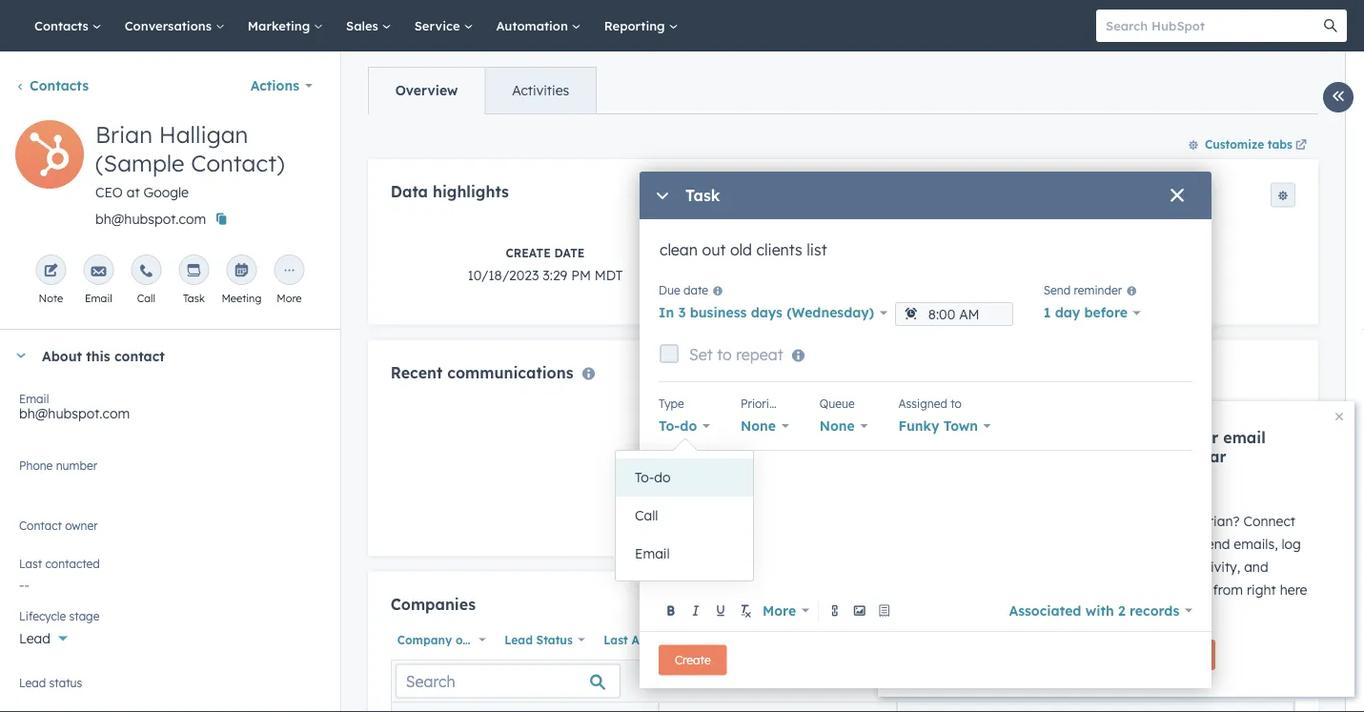 Task type: locate. For each thing, give the bounding box(es) containing it.
do down type
[[680, 418, 697, 434]]

last for last contacted
[[19, 556, 42, 571]]

—
[[1180, 582, 1192, 598]]

date for create date
[[753, 633, 780, 647]]

to- inside popup button
[[659, 418, 680, 434]]

to for ready
[[1103, 513, 1116, 530]]

list box
[[616, 451, 753, 581]]

marketing link
[[236, 0, 335, 51]]

alert
[[391, 405, 1296, 534]]

company owner
[[397, 633, 491, 647]]

none down priority
[[741, 418, 776, 434]]

0 horizontal spatial lifecycle
[[19, 609, 66, 623]]

create inside create date popup button
[[711, 633, 749, 647]]

date up pm
[[554, 245, 585, 260]]

1 vertical spatial task
[[183, 292, 205, 305]]

none button down queue on the right of the page
[[820, 413, 868, 440]]

and down "emails,"
[[1245, 559, 1269, 575]]

company owner button
[[391, 628, 491, 652]]

email up brian?
[[1224, 428, 1266, 447]]

right
[[1247, 582, 1277, 598]]

data highlights
[[391, 182, 509, 201]]

bh@hubspot.com down google
[[95, 211, 206, 227]]

email down 'email' icon
[[85, 292, 112, 305]]

more up create date popup button at the bottom right
[[763, 602, 796, 619]]

1
[[1044, 304, 1051, 321]]

email up contacts'
[[1091, 536, 1126, 553]]

2 vertical spatial email
[[635, 545, 670, 562]]

2 none button from the left
[[820, 413, 868, 440]]

owner right the company
[[456, 633, 491, 647]]

activities button
[[485, 68, 596, 113]]

email inside email 'button'
[[635, 545, 670, 562]]

1 vertical spatial to-
[[635, 469, 654, 486]]

do up call button
[[654, 469, 671, 486]]

1 horizontal spatial and
[[1245, 559, 1269, 575]]

overview
[[396, 82, 458, 99]]

overview button
[[369, 68, 485, 113]]

1 none from the left
[[741, 418, 776, 434]]

last activity date
[[604, 633, 706, 647]]

1 horizontal spatial lifecycle
[[790, 245, 855, 260]]

1 vertical spatial lifecycle
[[19, 609, 66, 623]]

0 vertical spatial lifecycle
[[790, 245, 855, 260]]

in
[[1059, 605, 1071, 621]]

at
[[127, 184, 140, 201]]

0 horizontal spatial email
[[1091, 536, 1126, 553]]

more
[[277, 292, 302, 305], [763, 602, 796, 619]]

2 vertical spatial create
[[675, 653, 711, 668]]

account inside ready to reach out to brian? connect your email account to send emails, log your contacts' email activity, and schedule meetings — all from right here in hubspot.
[[1129, 536, 1180, 553]]

communications
[[447, 363, 574, 382]]

conversations link
[[113, 0, 236, 51]]

account up ready
[[1059, 447, 1121, 466]]

your
[[1184, 428, 1219, 447], [1059, 536, 1087, 553], [1059, 559, 1087, 575]]

1 horizontal spatial more
[[763, 602, 796, 619]]

-
[[1136, 266, 1141, 283], [1141, 266, 1147, 283]]

1 vertical spatial create
[[711, 633, 749, 647]]

date
[[554, 245, 585, 260], [679, 633, 706, 647], [753, 633, 780, 647]]

to- up call button
[[635, 469, 654, 486]]

0 horizontal spatial and
[[1125, 447, 1155, 466]]

email up —
[[1153, 559, 1187, 575]]

none button for queue
[[820, 413, 868, 440]]

0 horizontal spatial call
[[137, 292, 155, 305]]

your right connect
[[1184, 428, 1219, 447]]

do
[[680, 418, 697, 434], [654, 469, 671, 486]]

HH:MM text field
[[895, 302, 1013, 326]]

2 horizontal spatial date
[[753, 633, 780, 647]]

lifecycle for lifecycle stage
[[19, 609, 66, 623]]

create date 10/18/2023 3:29 pm mdt
[[468, 245, 623, 283]]

email down call button
[[635, 545, 670, 562]]

0 vertical spatial your
[[1184, 428, 1219, 447]]

2 horizontal spatial email
[[635, 545, 670, 562]]

to-do
[[659, 418, 697, 434], [635, 469, 671, 486]]

assigned
[[899, 396, 948, 411]]

to-do button
[[659, 413, 710, 440]]

lead status button
[[498, 628, 590, 652]]

0 horizontal spatial more
[[277, 292, 302, 305]]

none
[[741, 418, 776, 434], [820, 418, 855, 434]]

last
[[19, 556, 42, 571], [604, 633, 628, 647]]

0 vertical spatial account
[[1059, 447, 1121, 466]]

to
[[717, 345, 732, 364], [951, 396, 962, 411], [1103, 513, 1116, 530], [1183, 513, 1196, 530], [1184, 536, 1197, 553]]

0 horizontal spatial do
[[654, 469, 671, 486]]

recent communications
[[391, 363, 574, 382]]

1 horizontal spatial to-
[[659, 418, 680, 434]]

in
[[659, 304, 674, 321]]

lifecycle stage
[[19, 609, 100, 623]]

your inside pro tip: connect your email account and calendar
[[1184, 428, 1219, 447]]

0 vertical spatial more
[[277, 292, 302, 305]]

2 horizontal spatial email
[[1224, 428, 1266, 447]]

1 horizontal spatial last
[[604, 633, 628, 647]]

date right activity
[[679, 633, 706, 647]]

bh@hubspot.com
[[95, 211, 206, 227], [19, 405, 130, 422]]

do inside popup button
[[680, 418, 697, 434]]

bh@hubspot.com up number
[[19, 405, 130, 422]]

lead
[[19, 630, 50, 647], [505, 633, 533, 647], [19, 676, 46, 690]]

none for priority
[[741, 418, 776, 434]]

0 horizontal spatial none button
[[741, 413, 789, 440]]

close image
[[1336, 413, 1344, 421]]

more down more icon
[[277, 292, 302, 305]]

create inside create date 10/18/2023 3:29 pm mdt
[[506, 245, 551, 260]]

account inside pro tip: connect your email account and calendar
[[1059, 447, 1121, 466]]

connect
[[1119, 428, 1179, 447]]

call down call image
[[137, 292, 155, 305]]

your down ready
[[1059, 536, 1087, 553]]

last inside popup button
[[604, 633, 628, 647]]

contact
[[114, 347, 165, 364]]

0 vertical spatial last
[[19, 556, 42, 571]]

owner for contact owner no owner
[[65, 518, 98, 533]]

due date
[[659, 283, 709, 297]]

to-do up call button
[[635, 469, 671, 486]]

caret image
[[15, 353, 27, 358]]

owner inside popup button
[[456, 633, 491, 647]]

to-
[[659, 418, 680, 434], [635, 469, 654, 486]]

contacts link
[[23, 0, 113, 51], [15, 77, 89, 94]]

none down queue on the right of the page
[[820, 418, 855, 434]]

task right "minimize dialog" image
[[686, 186, 720, 205]]

more inside popup button
[[763, 602, 796, 619]]

3:29
[[543, 266, 568, 283]]

Search HubSpot search field
[[1097, 10, 1330, 42]]

0 vertical spatial call
[[137, 292, 155, 305]]

1 vertical spatial email
[[19, 391, 49, 406]]

0 horizontal spatial to-
[[635, 469, 654, 486]]

0 horizontal spatial last
[[19, 556, 42, 571]]

tip:
[[1090, 428, 1114, 447]]

brian
[[95, 120, 153, 149]]

1 vertical spatial to-do
[[635, 469, 671, 486]]

actions
[[251, 77, 299, 94]]

to left reach
[[1103, 513, 1116, 530]]

none button down priority
[[741, 413, 789, 440]]

1 vertical spatial account
[[1129, 536, 1180, 553]]

0 horizontal spatial date
[[554, 245, 585, 260]]

2 - from the left
[[1141, 266, 1147, 283]]

service
[[414, 18, 464, 33]]

create right last activity date on the bottom
[[711, 633, 749, 647]]

do inside button
[[654, 469, 671, 486]]

last down the 'no' on the left bottom of the page
[[19, 556, 42, 571]]

meeting
[[222, 292, 262, 305]]

halligan
[[159, 120, 248, 149]]

email button
[[616, 535, 753, 573]]

create button
[[659, 645, 727, 676]]

date for create date 10/18/2023 3:29 pm mdt
[[554, 245, 585, 260]]

1 day before button
[[1044, 300, 1141, 326]]

associated
[[1009, 602, 1082, 619]]

to-do down type
[[659, 418, 697, 434]]

owner up 'last contacted'
[[41, 525, 80, 542]]

0 horizontal spatial account
[[1059, 447, 1121, 466]]

to- down type
[[659, 418, 680, 434]]

0 vertical spatial to-
[[659, 418, 680, 434]]

1 horizontal spatial do
[[680, 418, 697, 434]]

date down more popup button
[[753, 633, 780, 647]]

1 vertical spatial last
[[604, 633, 628, 647]]

0 horizontal spatial none
[[741, 418, 776, 434]]

create inside create button
[[675, 653, 711, 668]]

and right tip:
[[1125, 447, 1155, 466]]

highlights
[[433, 182, 509, 201]]

create for create date
[[711, 633, 749, 647]]

all
[[1195, 582, 1210, 598]]

lifecycle for lifecycle stage
[[790, 245, 855, 260]]

0 vertical spatial email
[[1224, 428, 1266, 447]]

email down the caret image
[[19, 391, 49, 406]]

0 horizontal spatial task
[[183, 292, 205, 305]]

your up schedule
[[1059, 559, 1087, 575]]

lifecycle
[[790, 245, 855, 260], [19, 609, 66, 623]]

0 vertical spatial create
[[506, 245, 551, 260]]

0 vertical spatial and
[[1125, 447, 1155, 466]]

1 none button from the left
[[741, 413, 789, 440]]

1 vertical spatial and
[[1245, 559, 1269, 575]]

0 vertical spatial email
[[85, 292, 112, 305]]

0 horizontal spatial email
[[19, 391, 49, 406]]

call image
[[139, 264, 154, 279]]

minimize dialog image
[[655, 189, 670, 204]]

date inside create date 10/18/2023 3:29 pm mdt
[[554, 245, 585, 260]]

create down last activity date on the bottom
[[675, 653, 711, 668]]

account down out
[[1129, 536, 1180, 553]]

lifecycle left the stage
[[19, 609, 66, 623]]

(wednesday)
[[787, 304, 875, 321]]

1 vertical spatial call
[[635, 507, 658, 524]]

1 horizontal spatial call
[[635, 507, 658, 524]]

task image
[[186, 264, 202, 279]]

(sample
[[95, 149, 185, 177]]

to up town
[[951, 396, 962, 411]]

0 vertical spatial do
[[680, 418, 697, 434]]

1 vertical spatial contacts
[[30, 77, 89, 94]]

task down 'task' icon
[[183, 292, 205, 305]]

to right set
[[717, 345, 732, 364]]

navigation
[[368, 67, 597, 114]]

create date
[[711, 633, 780, 647]]

0 vertical spatial to-do
[[659, 418, 697, 434]]

actions button
[[238, 67, 325, 105]]

contact
[[19, 518, 62, 533]]

email image
[[91, 264, 106, 279]]

call
[[137, 292, 155, 305], [635, 507, 658, 524]]

lifecycle left stage
[[790, 245, 855, 260]]

last left activity
[[604, 633, 628, 647]]

to-do inside popup button
[[659, 418, 697, 434]]

2 none from the left
[[820, 418, 855, 434]]

owner
[[65, 518, 98, 533], [41, 525, 80, 542], [456, 633, 491, 647]]

1 vertical spatial email
[[1091, 536, 1126, 553]]

2 vertical spatial email
[[1153, 559, 1187, 575]]

none button
[[741, 413, 789, 440], [820, 413, 868, 440]]

create
[[506, 245, 551, 260], [711, 633, 749, 647], [675, 653, 711, 668]]

brian?
[[1200, 513, 1240, 530]]

lead for lead status
[[19, 676, 46, 690]]

companies
[[391, 595, 476, 614]]

schedule
[[1059, 582, 1115, 598]]

assigned to
[[899, 396, 962, 411]]

1 horizontal spatial none button
[[820, 413, 868, 440]]

1 horizontal spatial none
[[820, 418, 855, 434]]

funky
[[899, 418, 940, 434]]

0 vertical spatial task
[[686, 186, 720, 205]]

1 vertical spatial do
[[654, 469, 671, 486]]

1 horizontal spatial account
[[1129, 536, 1180, 553]]

set to repeat
[[689, 345, 783, 364]]

associated with 2 records
[[1009, 602, 1180, 619]]

contacts'
[[1091, 559, 1149, 575]]

owner up contacted
[[65, 518, 98, 533]]

note image
[[43, 264, 59, 279]]

1 vertical spatial more
[[763, 602, 796, 619]]

create up 10/18/2023
[[506, 245, 551, 260]]

call down to-do button
[[635, 507, 658, 524]]

1 horizontal spatial task
[[686, 186, 720, 205]]

customize
[[1205, 137, 1265, 151]]

last contacted
[[19, 556, 100, 571]]



Task type: describe. For each thing, give the bounding box(es) containing it.
no owner button
[[19, 515, 321, 546]]

create date button
[[705, 628, 797, 652]]

status
[[536, 633, 573, 647]]

customize tabs link
[[1179, 129, 1319, 159]]

hubspot.
[[1074, 605, 1133, 621]]

reach
[[1120, 513, 1155, 530]]

here
[[1280, 582, 1308, 598]]

create for create date 10/18/2023 3:29 pm mdt
[[506, 245, 551, 260]]

send
[[1201, 536, 1231, 553]]

none for queue
[[820, 418, 855, 434]]

reporting link
[[593, 0, 690, 51]]

add
[[1226, 600, 1247, 614]]

1 vertical spatial bh@hubspot.com
[[19, 405, 130, 422]]

edit button
[[15, 120, 84, 195]]

email inside pro tip: connect your email account and calendar
[[1224, 428, 1266, 447]]

1 horizontal spatial email
[[85, 292, 112, 305]]

data
[[391, 182, 428, 201]]

add button
[[1196, 595, 1260, 620]]

ready
[[1059, 513, 1099, 530]]

1 - from the left
[[1136, 266, 1141, 283]]

automation link
[[485, 0, 593, 51]]

call button
[[616, 497, 753, 535]]

10/18/2023
[[468, 266, 539, 283]]

pro
[[1059, 428, 1085, 447]]

Search search field
[[396, 664, 621, 699]]

type
[[659, 396, 684, 411]]

--
[[1136, 266, 1147, 283]]

sales
[[346, 18, 382, 33]]

stage
[[69, 609, 100, 623]]

Title text field
[[659, 239, 1193, 277]]

Last contacted text field
[[19, 567, 321, 598]]

priority
[[741, 396, 780, 411]]

lead for lead status
[[505, 633, 533, 647]]

navigation containing overview
[[368, 67, 597, 114]]

to- inside button
[[635, 469, 654, 486]]

search image
[[1325, 19, 1338, 32]]

service link
[[403, 0, 485, 51]]

close dialog image
[[1170, 189, 1185, 204]]

records
[[1130, 602, 1180, 619]]

town
[[944, 418, 978, 434]]

and inside pro tip: connect your email account and calendar
[[1125, 447, 1155, 466]]

email bh@hubspot.com
[[19, 391, 130, 422]]

before
[[1085, 304, 1128, 321]]

meetings
[[1118, 582, 1176, 598]]

status
[[49, 676, 82, 690]]

lifecycle stage
[[790, 245, 896, 260]]

pm
[[571, 266, 591, 283]]

3
[[678, 304, 686, 321]]

about this contact
[[42, 347, 165, 364]]

2
[[1119, 602, 1126, 619]]

contacted
[[45, 556, 100, 571]]

last activity date button
[[597, 628, 706, 652]]

more image
[[282, 264, 297, 279]]

search button
[[1315, 10, 1347, 42]]

to for assigned
[[951, 396, 962, 411]]

1 horizontal spatial email
[[1153, 559, 1187, 575]]

queue
[[820, 396, 855, 411]]

mdt
[[595, 266, 623, 283]]

0 vertical spatial contacts
[[34, 18, 92, 33]]

about this contact button
[[0, 330, 321, 381]]

google
[[144, 184, 189, 201]]

1 day before
[[1044, 304, 1128, 321]]

customize tabs
[[1205, 137, 1293, 151]]

to right out
[[1183, 513, 1196, 530]]

Phone number text field
[[19, 455, 321, 493]]

conversations
[[125, 18, 215, 33]]

email inside email bh@hubspot.com
[[19, 391, 49, 406]]

and inside ready to reach out to brian? connect your email account to send emails, log your contacts' email activity, and schedule meetings — all from right here in hubspot.
[[1245, 559, 1269, 575]]

reminder
[[1074, 283, 1123, 297]]

from
[[1213, 582, 1243, 598]]

1 vertical spatial contacts link
[[15, 77, 89, 94]]

stage
[[859, 245, 896, 260]]

automation
[[496, 18, 572, 33]]

send
[[1044, 283, 1071, 297]]

2 vertical spatial your
[[1059, 559, 1087, 575]]

to left send in the bottom right of the page
[[1184, 536, 1197, 553]]

out
[[1159, 513, 1180, 530]]

lead status
[[505, 633, 573, 647]]

pro tip: connect your email account and calendar
[[1059, 428, 1266, 466]]

sales link
[[335, 0, 403, 51]]

set
[[689, 345, 713, 364]]

phone number
[[19, 458, 97, 473]]

none button for priority
[[741, 413, 789, 440]]

0 vertical spatial bh@hubspot.com
[[95, 211, 206, 227]]

create for create
[[675, 653, 711, 668]]

last for last activity date
[[604, 633, 628, 647]]

call inside call button
[[635, 507, 658, 524]]

lead for lead
[[19, 630, 50, 647]]

repeat
[[736, 345, 783, 364]]

funky town button
[[899, 413, 991, 440]]

reporting
[[604, 18, 669, 33]]

lead status
[[19, 676, 82, 690]]

to for set
[[717, 345, 732, 364]]

funky town
[[899, 418, 978, 434]]

about
[[42, 347, 82, 364]]

1 vertical spatial your
[[1059, 536, 1087, 553]]

send reminder
[[1044, 283, 1123, 297]]

activity,
[[1191, 559, 1241, 575]]

meeting image
[[234, 264, 249, 279]]

brian halligan (sample contact) ceo at google
[[95, 120, 285, 201]]

due
[[659, 283, 681, 297]]

associated with 2 records button
[[1009, 597, 1193, 624]]

phone
[[19, 458, 53, 473]]

business
[[690, 304, 747, 321]]

number
[[56, 458, 97, 473]]

to-do inside button
[[635, 469, 671, 486]]

list box containing to-do
[[616, 451, 753, 581]]

contact owner no owner
[[19, 518, 98, 542]]

recent
[[391, 363, 443, 382]]

0 vertical spatial contacts link
[[23, 0, 113, 51]]

date
[[684, 283, 709, 297]]

1 horizontal spatial date
[[679, 633, 706, 647]]

owner for company owner
[[456, 633, 491, 647]]

days
[[751, 304, 783, 321]]

to-do button
[[616, 459, 753, 497]]

activities
[[512, 82, 569, 99]]

tabs
[[1268, 137, 1293, 151]]



Task type: vqa. For each thing, say whether or not it's contained in the screenshot.


